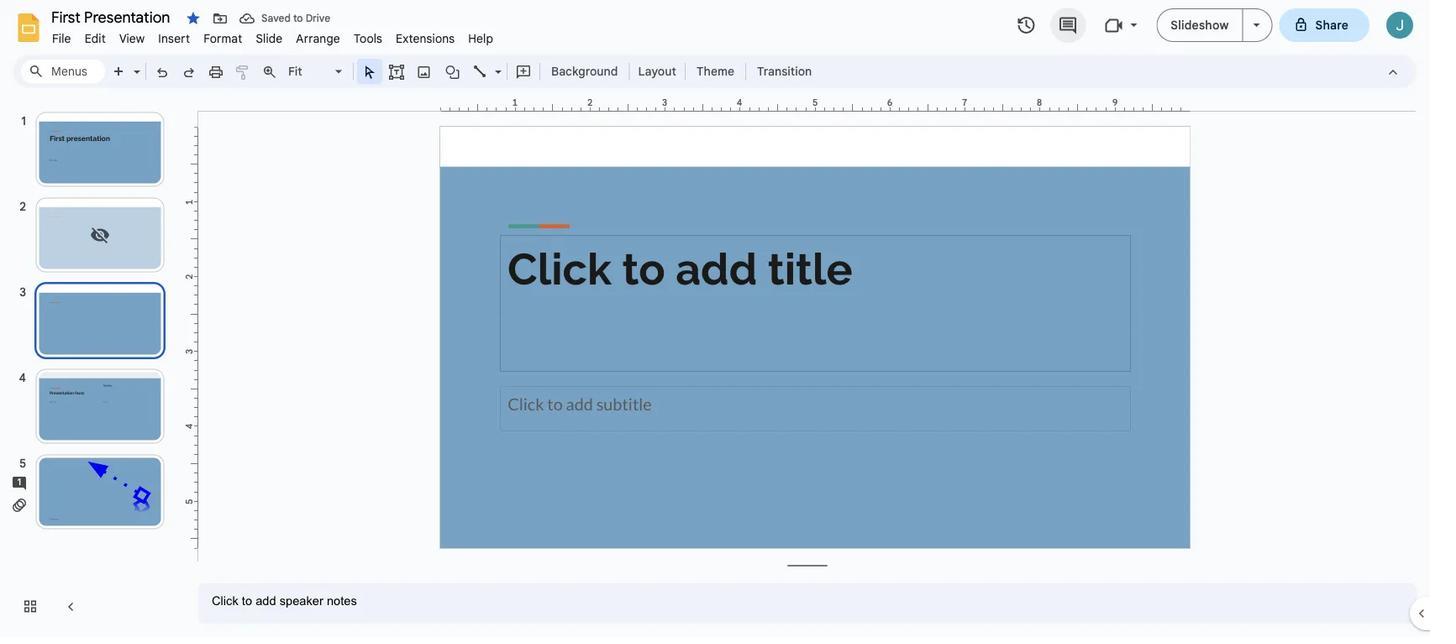 Task type: describe. For each thing, give the bounding box(es) containing it.
extensions
[[396, 31, 455, 46]]

main toolbar
[[104, 59, 820, 84]]

background button
[[544, 59, 626, 84]]

arrange menu item
[[289, 29, 347, 48]]

Menus field
[[21, 60, 105, 83]]

layout
[[638, 64, 677, 79]]

help menu item
[[462, 29, 500, 48]]

format
[[204, 31, 242, 46]]

Rename text field
[[45, 7, 180, 27]]

edit
[[85, 31, 106, 46]]

new slide with layout image
[[129, 61, 140, 66]]

slideshow
[[1171, 18, 1229, 32]]

tools
[[354, 31, 383, 46]]

insert
[[158, 31, 190, 46]]

slideshow button
[[1157, 8, 1244, 42]]

saved
[[261, 12, 291, 25]]

view menu item
[[113, 29, 152, 48]]

help
[[468, 31, 493, 46]]

background
[[551, 64, 618, 79]]

slide
[[256, 31, 283, 46]]

Star checkbox
[[182, 7, 205, 30]]

to
[[293, 12, 303, 25]]

menu bar inside menu bar banner
[[45, 22, 500, 50]]

slide menu item
[[249, 29, 289, 48]]

transition
[[757, 64, 812, 79]]

extensions menu item
[[389, 29, 462, 48]]

theme button
[[689, 59, 742, 84]]



Task type: locate. For each thing, give the bounding box(es) containing it.
insert menu item
[[152, 29, 197, 48]]

saved to drive button
[[235, 7, 335, 30]]

layout button
[[633, 59, 682, 84]]

menu bar containing file
[[45, 22, 500, 50]]

drive
[[306, 12, 330, 25]]

Zoom field
[[283, 60, 350, 84]]

navigation
[[0, 95, 185, 638]]

Zoom text field
[[286, 60, 333, 83]]

share button
[[1280, 8, 1370, 42]]

insert image image
[[415, 60, 434, 83]]

navigation inside application
[[0, 95, 185, 638]]

application
[[0, 0, 1431, 638]]

menu bar
[[45, 22, 500, 50]]

transition button
[[750, 59, 820, 84]]

saved to drive
[[261, 12, 330, 25]]

application containing slideshow
[[0, 0, 1431, 638]]

menu bar banner
[[0, 0, 1431, 638]]

share
[[1316, 18, 1349, 32]]

format menu item
[[197, 29, 249, 48]]

view
[[119, 31, 145, 46]]

theme
[[697, 64, 735, 79]]

file menu item
[[45, 29, 78, 48]]

shape image
[[443, 60, 463, 83]]

tools menu item
[[347, 29, 389, 48]]

presentation options image
[[1254, 24, 1260, 27]]

edit menu item
[[78, 29, 113, 48]]

arrange
[[296, 31, 340, 46]]

file
[[52, 31, 71, 46]]



Task type: vqa. For each thing, say whether or not it's contained in the screenshot.
Report Luxe
no



